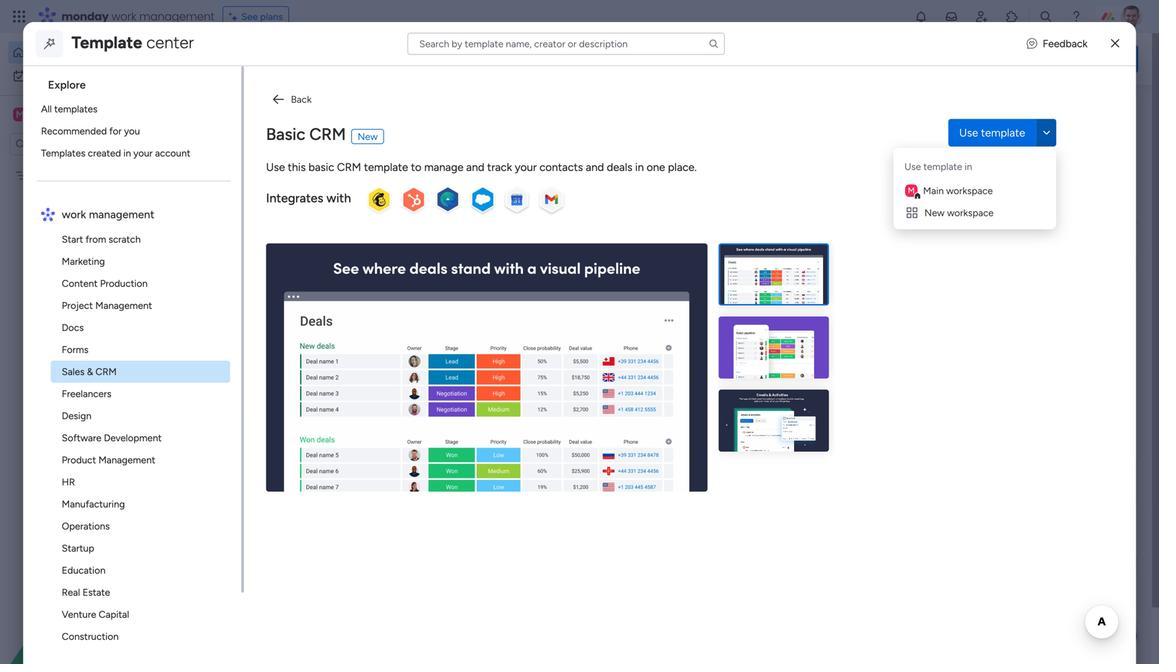 Task type: describe. For each thing, give the bounding box(es) containing it.
basic
[[309, 161, 334, 174]]

from
[[86, 234, 106, 245]]

software
[[62, 433, 102, 444]]

Search in workspace field
[[29, 136, 115, 152]]

search everything image
[[1040, 10, 1053, 23]]

check circle image for enable
[[953, 165, 962, 175]]

plans
[[260, 11, 283, 22]]

component image
[[279, 437, 291, 449]]

sales & crm
[[62, 366, 117, 378]]

check circle image for upload
[[953, 147, 962, 158]]

1 horizontal spatial work management
[[295, 437, 382, 449]]

work management > main workspace
[[248, 275, 409, 287]]

and left deals
[[586, 161, 604, 174]]

support
[[1048, 599, 1082, 611]]

v2 user feedback image for give feedback
[[943, 51, 954, 67]]

content production
[[62, 278, 148, 290]]

0 vertical spatial crm
[[310, 124, 346, 144]]

learn and get support
[[987, 599, 1082, 611]]

center
[[146, 32, 194, 52]]

upload
[[966, 146, 1000, 158]]

desktop
[[1000, 163, 1039, 176]]

my workspaces
[[233, 376, 322, 391]]

capital
[[99, 609, 129, 621]]

my work link
[[8, 65, 168, 87]]

monday marketplace image
[[1006, 10, 1020, 23]]

new for new workspace
[[925, 207, 945, 219]]

new workspace
[[925, 207, 994, 219]]

management right component image
[[321, 437, 382, 449]]

see plans button
[[223, 6, 289, 27]]

give
[[959, 53, 980, 65]]

enable desktop notifications link
[[953, 162, 1139, 178]]

1 vertical spatial lottie animation image
[[0, 525, 176, 665]]

1 horizontal spatial in
[[636, 161, 644, 174]]

use this basic crm template to manage and track your contacts and deals in one place.
[[266, 161, 697, 174]]

management down production
[[95, 300, 152, 312]]

workspace for workspace selection element on the top of page
[[59, 108, 113, 121]]

see plans
[[241, 11, 283, 22]]

estate
[[83, 587, 110, 599]]

complete for complete profile
[[966, 181, 1012, 194]]

place.
[[668, 161, 697, 174]]

and left track
[[467, 161, 485, 174]]

workspace selection element
[[13, 106, 115, 124]]

upload your photo
[[966, 146, 1053, 158]]

real estate
[[62, 587, 110, 599]]

template center
[[72, 32, 194, 52]]

workspace image for workspace selection element on the top of page
[[13, 107, 27, 122]]

update
[[233, 329, 275, 344]]

0 horizontal spatial work management
[[62, 208, 155, 221]]

0 vertical spatial profile
[[1039, 106, 1076, 120]]

my for my work
[[32, 70, 45, 82]]

track
[[488, 161, 512, 174]]

production
[[100, 278, 148, 290]]

invite members image
[[975, 10, 989, 23]]

work up the start
[[62, 208, 86, 221]]

management up center
[[139, 9, 214, 24]]

setup account
[[966, 128, 1036, 141]]

setup
[[966, 128, 994, 141]]

your for profile
[[1011, 106, 1036, 120]]

project inside list box
[[32, 170, 64, 182]]

use for use this basic crm template to manage and track your contacts and deals in one place.
[[266, 161, 285, 174]]

upload your photo link
[[953, 144, 1139, 160]]

search image
[[709, 38, 720, 49]]

startup
[[62, 543, 94, 555]]

template
[[72, 32, 142, 52]]

update feed image
[[945, 10, 959, 23]]

deals
[[607, 161, 633, 174]]

use template in
[[905, 161, 973, 173]]

quickly access your recent boards, inbox and workspaces
[[197, 60, 483, 73]]

m inside workspace icon
[[246, 423, 260, 443]]

content
[[62, 278, 98, 290]]

forms
[[62, 344, 89, 356]]

main right >
[[339, 275, 360, 287]]

explore
[[48, 78, 86, 91]]

my work
[[32, 70, 68, 82]]

hr
[[62, 477, 75, 488]]

component image
[[231, 274, 243, 286]]

see
[[241, 11, 258, 22]]

product management
[[62, 455, 156, 466]]

project management list box
[[0, 161, 176, 374]]

boards,
[[334, 60, 370, 73]]

operations
[[62, 521, 110, 533]]

setup account link
[[953, 127, 1139, 142]]

docs
[[62, 322, 84, 334]]

manage
[[424, 161, 464, 174]]

work management templates element
[[37, 229, 241, 665]]

0 horizontal spatial lottie animation element
[[0, 525, 176, 665]]

design
[[62, 410, 92, 422]]

basic crm
[[266, 124, 346, 144]]

1 vertical spatial project
[[251, 253, 288, 266]]

sales
[[62, 366, 85, 378]]

home option
[[8, 41, 168, 64]]

feedback
[[983, 53, 1026, 65]]

menu menu
[[900, 154, 1051, 224]]

product
[[62, 455, 96, 466]]

notifications image
[[915, 10, 929, 23]]

crm inside work management templates element
[[96, 366, 117, 378]]

feedback link
[[1027, 36, 1088, 52]]

monday
[[61, 9, 109, 24]]

install
[[966, 199, 994, 211]]

back
[[291, 94, 312, 105]]

workspace for main workspace menu item
[[947, 185, 993, 197]]

all templates
[[41, 103, 98, 115]]

for
[[109, 125, 122, 137]]

recently visited
[[233, 113, 325, 128]]

complete for complete your profile
[[953, 106, 1008, 120]]

venture
[[62, 609, 96, 621]]

monday work management
[[61, 9, 214, 24]]

check circle image for setup
[[953, 130, 962, 140]]

list box containing explore
[[29, 66, 244, 665]]

use template
[[960, 126, 1026, 139]]

venture capital
[[62, 609, 129, 621]]

use for use template
[[960, 126, 979, 139]]

in for templates
[[124, 147, 131, 159]]

(inbox)
[[306, 329, 348, 344]]

quickly
[[197, 60, 234, 73]]

&
[[87, 366, 93, 378]]

start
[[62, 234, 83, 245]]

basic
[[266, 124, 306, 144]]

management left >
[[271, 275, 328, 287]]

m for workspace image inside the menu item
[[908, 186, 915, 196]]

template for use template in
[[924, 161, 963, 173]]

freelancers
[[62, 388, 112, 400]]

0 horizontal spatial template
[[364, 161, 408, 174]]

main inside workspace selection element
[[32, 108, 56, 121]]

install our mobile app link
[[966, 197, 1139, 213]]

terry turtle image
[[1121, 6, 1143, 28]]



Task type: vqa. For each thing, say whether or not it's contained in the screenshot.
work management templates 'element'
yes



Task type: locate. For each thing, give the bounding box(es) containing it.
workspace image
[[236, 417, 269, 450]]

my
[[32, 70, 45, 82], [233, 376, 250, 391]]

work right component image
[[295, 437, 318, 449]]

0 vertical spatial work management
[[62, 208, 155, 221]]

quick search
[[1062, 52, 1128, 66]]

education
[[62, 565, 106, 577]]

explore element
[[37, 98, 241, 164]]

main up recommended
[[32, 108, 56, 121]]

in inside explore element
[[124, 147, 131, 159]]

new inside menu item
[[925, 207, 945, 219]]

m
[[16, 109, 24, 120], [908, 186, 915, 196], [246, 423, 260, 443]]

1 vertical spatial workspaces
[[253, 376, 322, 391]]

2 check circle image from the top
[[953, 182, 962, 193]]

m left component image
[[246, 423, 260, 443]]

recommended
[[41, 125, 107, 137]]

start from scratch
[[62, 234, 141, 245]]

0 vertical spatial lottie animation image
[[541, 33, 929, 86]]

project right the public board icon on the left top of page
[[251, 253, 288, 266]]

enable
[[966, 163, 998, 176]]

complete down enable
[[966, 181, 1012, 194]]

use inside menu menu
[[905, 161, 922, 173]]

0 horizontal spatial workspace image
[[13, 107, 27, 122]]

software development
[[62, 433, 162, 444]]

this
[[288, 161, 306, 174]]

m for workspace image for workspace selection element on the top of page
[[16, 109, 24, 120]]

workspace inside menu item
[[947, 185, 993, 197]]

visited
[[286, 113, 325, 128]]

to
[[411, 161, 422, 174]]

my down home
[[32, 70, 45, 82]]

check circle image inside complete profile link
[[953, 182, 962, 193]]

2 horizontal spatial use
[[960, 126, 979, 139]]

2 check circle image from the top
[[953, 165, 962, 175]]

0 vertical spatial new
[[358, 131, 378, 142]]

complete profile
[[966, 181, 1045, 194]]

template inside menu menu
[[924, 161, 963, 173]]

search
[[1094, 52, 1128, 66]]

marketing
[[62, 256, 105, 268]]

workspaces right inbox
[[424, 60, 483, 73]]

1 horizontal spatial workspaces
[[424, 60, 483, 73]]

main workspace up new workspace
[[924, 185, 993, 197]]

1 vertical spatial workspace image
[[906, 184, 918, 198]]

main workspace for workspace selection element on the top of page
[[32, 108, 113, 121]]

0 vertical spatial your
[[1011, 106, 1036, 120]]

recent
[[299, 60, 331, 73]]

dapulse x slim image
[[1118, 100, 1135, 117]]

1 horizontal spatial my
[[233, 376, 250, 391]]

management up scratch
[[89, 208, 155, 221]]

0 horizontal spatial lottie animation image
[[0, 525, 176, 665]]

1 horizontal spatial template
[[924, 161, 963, 173]]

0 vertical spatial check circle image
[[953, 130, 962, 140]]

crm right basic
[[337, 161, 361, 174]]

1 vertical spatial crm
[[337, 161, 361, 174]]

1 vertical spatial check circle image
[[953, 165, 962, 175]]

close my workspaces image
[[213, 375, 230, 392]]

1 vertical spatial lottie animation element
[[0, 525, 176, 665]]

template left to
[[364, 161, 408, 174]]

your
[[274, 60, 296, 73], [134, 147, 153, 159], [515, 161, 537, 174]]

1 horizontal spatial m
[[246, 423, 260, 443]]

work management up start from scratch
[[62, 208, 155, 221]]

integrates
[[266, 191, 324, 206]]

recommended for you
[[41, 125, 140, 137]]

m inside workspace selection element
[[16, 109, 24, 120]]

work management right component image
[[295, 437, 382, 449]]

option
[[0, 163, 176, 166]]

check circle image up new workspace
[[953, 182, 962, 193]]

1 horizontal spatial v2 user feedback image
[[1027, 36, 1038, 52]]

0 vertical spatial check circle image
[[953, 147, 962, 158]]

v2 bolt switch image
[[1051, 51, 1059, 67]]

enable desktop notifications
[[966, 163, 1102, 176]]

help button
[[1089, 625, 1138, 648]]

construction
[[62, 631, 119, 643]]

lottie animation element
[[541, 33, 929, 86], [0, 525, 176, 665]]

all
[[41, 103, 52, 115]]

and left get on the right of page
[[1013, 599, 1029, 611]]

project management up "work management > main workspace"
[[251, 253, 357, 266]]

templates
[[41, 147, 86, 159]]

in inside menu menu
[[965, 161, 973, 173]]

main inside menu item
[[924, 185, 944, 197]]

0 horizontal spatial v2 user feedback image
[[943, 51, 954, 67]]

recently
[[233, 113, 283, 128]]

new workspace menu item
[[900, 202, 1051, 224]]

management
[[66, 170, 123, 182], [290, 253, 357, 266], [95, 300, 152, 312], [99, 455, 156, 466]]

use
[[960, 126, 979, 139], [266, 161, 285, 174], [905, 161, 922, 173]]

0 horizontal spatial m
[[16, 109, 24, 120]]

inbox
[[373, 60, 401, 73]]

m left the all
[[16, 109, 24, 120]]

0 vertical spatial complete
[[953, 106, 1008, 120]]

you
[[124, 125, 140, 137]]

2 horizontal spatial your
[[515, 161, 537, 174]]

0 horizontal spatial your
[[134, 147, 153, 159]]

0 vertical spatial project
[[32, 170, 64, 182]]

quick search button
[[1040, 45, 1139, 73]]

project down templates
[[32, 170, 64, 182]]

new right new workspace icon
[[925, 207, 945, 219]]

use up upload
[[960, 126, 979, 139]]

my work option
[[8, 65, 168, 87]]

1 vertical spatial your
[[134, 147, 153, 159]]

your
[[1011, 106, 1036, 120], [1002, 146, 1023, 158]]

1 vertical spatial check circle image
[[953, 182, 962, 193]]

2 horizontal spatial m
[[908, 186, 915, 196]]

your left "recent"
[[274, 60, 296, 73]]

account
[[155, 147, 191, 159]]

management inside list box
[[66, 170, 123, 182]]

None search field
[[408, 33, 725, 55]]

give feedback
[[959, 53, 1026, 65]]

integrates with
[[266, 191, 351, 206]]

your up account
[[1011, 106, 1036, 120]]

0 vertical spatial lottie animation element
[[541, 33, 929, 86]]

use template button
[[949, 119, 1037, 147]]

v2 user feedback image left give
[[943, 51, 954, 67]]

check circle image left enable
[[953, 165, 962, 175]]

new right basic crm
[[358, 131, 378, 142]]

v2 user feedback image for feedback
[[1027, 36, 1038, 52]]

0 vertical spatial main workspace
[[32, 108, 113, 121]]

check circle image for complete
[[953, 182, 962, 193]]

workspace image
[[13, 107, 27, 122], [906, 184, 918, 198]]

1 horizontal spatial lottie animation element
[[541, 33, 929, 86]]

use up new workspace icon
[[905, 161, 922, 173]]

list box
[[29, 66, 244, 665]]

template up upload your photo at the top of page
[[982, 126, 1026, 139]]

profile
[[1039, 106, 1076, 120], [1015, 181, 1045, 194]]

project management down "content production"
[[62, 300, 152, 312]]

check circle image up use template in
[[953, 147, 962, 158]]

1 vertical spatial new
[[925, 207, 945, 219]]

my for my workspaces
[[233, 376, 250, 391]]

1 horizontal spatial workspace image
[[906, 184, 918, 198]]

new workspace image
[[906, 206, 920, 220]]

2 horizontal spatial template
[[982, 126, 1026, 139]]

1 vertical spatial profile
[[1015, 181, 1045, 194]]

project
[[32, 170, 64, 182], [251, 253, 288, 266], [62, 300, 93, 312]]

complete your profile
[[953, 106, 1076, 120]]

project management
[[32, 170, 123, 182], [251, 253, 357, 266], [62, 300, 152, 312]]

check circle image
[[953, 147, 962, 158], [953, 165, 962, 175]]

complete up setup
[[953, 106, 1008, 120]]

2 vertical spatial crm
[[96, 366, 117, 378]]

work right component icon
[[248, 275, 269, 287]]

profile up setup account link
[[1039, 106, 1076, 120]]

workspaces down update feed (inbox)
[[253, 376, 322, 391]]

main workspace up component image
[[279, 418, 369, 433]]

my right close my workspaces icon
[[233, 376, 250, 391]]

check circle image inside upload your photo link
[[953, 147, 962, 158]]

learn
[[987, 599, 1010, 611]]

check circle image inside enable desktop notifications link
[[953, 165, 962, 175]]

app
[[1050, 199, 1069, 211]]

check circle image
[[953, 130, 962, 140], [953, 182, 962, 193]]

1 horizontal spatial use
[[905, 161, 922, 173]]

in down upload
[[965, 161, 973, 173]]

check circle image left setup
[[953, 130, 962, 140]]

main workspace inside workspace selection element
[[32, 108, 113, 121]]

1 vertical spatial your
[[1002, 146, 1023, 158]]

profile up mobile at the right
[[1015, 181, 1045, 194]]

help
[[1101, 630, 1126, 644]]

management down development
[[99, 455, 156, 466]]

0 horizontal spatial workspaces
[[253, 376, 322, 391]]

project down content
[[62, 300, 93, 312]]

close image
[[1112, 39, 1120, 49]]

project management inside list box
[[32, 170, 123, 182]]

workspace inside menu item
[[948, 207, 994, 219]]

0 horizontal spatial in
[[124, 147, 131, 159]]

real
[[62, 587, 80, 599]]

in down you
[[124, 147, 131, 159]]

photo
[[1026, 146, 1053, 158]]

2 horizontal spatial main workspace
[[924, 185, 993, 197]]

0 vertical spatial project management
[[32, 170, 123, 182]]

check circle image inside setup account link
[[953, 130, 962, 140]]

work inside option
[[47, 70, 68, 82]]

m up new workspace icon
[[908, 186, 915, 196]]

development
[[104, 433, 162, 444]]

main workspace inside main workspace menu item
[[924, 185, 993, 197]]

1 horizontal spatial main workspace
[[279, 418, 369, 433]]

update feed (inbox)
[[233, 329, 348, 344]]

manufacturing
[[62, 499, 125, 511]]

project management inside work management templates element
[[62, 300, 152, 312]]

1 vertical spatial work management
[[295, 437, 382, 449]]

2 vertical spatial project management
[[62, 300, 152, 312]]

install our mobile app
[[966, 199, 1069, 211]]

select product image
[[12, 10, 26, 23]]

crm up basic
[[310, 124, 346, 144]]

1 horizontal spatial your
[[274, 60, 296, 73]]

1 vertical spatial main workspace
[[924, 185, 993, 197]]

main workspace
[[32, 108, 113, 121], [924, 185, 993, 197], [279, 418, 369, 433]]

your down you
[[134, 147, 153, 159]]

2 vertical spatial your
[[515, 161, 537, 174]]

complete
[[953, 106, 1008, 120], [966, 181, 1012, 194]]

help image
[[1070, 10, 1084, 23]]

use for use template in
[[905, 161, 922, 173]]

0 vertical spatial m
[[16, 109, 24, 120]]

main up component image
[[279, 418, 306, 433]]

use inside button
[[960, 126, 979, 139]]

in left one
[[636, 161, 644, 174]]

1 check circle image from the top
[[953, 147, 962, 158]]

1 horizontal spatial new
[[925, 207, 945, 219]]

crm
[[310, 124, 346, 144], [337, 161, 361, 174], [96, 366, 117, 378]]

crm right & on the left bottom of page
[[96, 366, 117, 378]]

0 horizontal spatial use
[[266, 161, 285, 174]]

home link
[[8, 41, 168, 64]]

mobile
[[1016, 199, 1047, 211]]

your inside explore element
[[134, 147, 153, 159]]

2 vertical spatial main workspace
[[279, 418, 369, 433]]

workspace image for main workspace menu item
[[906, 184, 918, 198]]

main workspace menu item
[[900, 180, 1051, 202]]

0 vertical spatial workspace image
[[13, 107, 27, 122]]

2 vertical spatial m
[[246, 423, 260, 443]]

template inside use template button
[[982, 126, 1026, 139]]

your for photo
[[1002, 146, 1023, 158]]

main workspace for main workspace menu item
[[924, 185, 993, 197]]

1 check circle image from the top
[[953, 130, 962, 140]]

workspace for new workspace menu item
[[948, 207, 994, 219]]

get
[[1031, 599, 1046, 611]]

1 vertical spatial m
[[908, 186, 915, 196]]

template for use template
[[982, 126, 1026, 139]]

main down use template in
[[924, 185, 944, 197]]

remove from favorites image
[[391, 252, 405, 266]]

new for new
[[358, 131, 378, 142]]

use left this
[[266, 161, 285, 174]]

public board image
[[231, 252, 246, 267]]

v2 user feedback image left v2 bolt switch image
[[1027, 36, 1038, 52]]

in for use
[[965, 161, 973, 173]]

management down created
[[66, 170, 123, 182]]

your right track
[[515, 161, 537, 174]]

1 vertical spatial project management
[[251, 253, 357, 266]]

back button
[[266, 88, 317, 110]]

work
[[112, 9, 136, 24], [47, 70, 68, 82], [62, 208, 86, 221], [248, 275, 269, 287], [295, 437, 318, 449]]

0 horizontal spatial main workspace
[[32, 108, 113, 121]]

v2 user feedback image
[[1027, 36, 1038, 52], [943, 51, 954, 67]]

workspace image left the all
[[13, 107, 27, 122]]

2 vertical spatial project
[[62, 300, 93, 312]]

with
[[327, 191, 351, 206]]

explore heading
[[37, 66, 241, 98]]

1 vertical spatial complete
[[966, 181, 1012, 194]]

access
[[237, 60, 271, 73]]

template left enable
[[924, 161, 963, 173]]

0 vertical spatial workspaces
[[424, 60, 483, 73]]

your down account
[[1002, 146, 1023, 158]]

complete profile link
[[953, 180, 1139, 195]]

getting started element
[[932, 503, 1139, 558]]

0 horizontal spatial my
[[32, 70, 45, 82]]

2 horizontal spatial in
[[965, 161, 973, 173]]

Search by template name, creator or description search field
[[408, 33, 725, 55]]

templates created in your account
[[41, 147, 191, 159]]

account
[[997, 128, 1036, 141]]

1 horizontal spatial lottie animation image
[[541, 33, 929, 86]]

m inside menu item
[[908, 186, 915, 196]]

project inside work management templates element
[[62, 300, 93, 312]]

lottie animation image
[[541, 33, 929, 86], [0, 525, 176, 665]]

our
[[996, 199, 1013, 211]]

my inside option
[[32, 70, 45, 82]]

project management down templates
[[32, 170, 123, 182]]

workspace image inside menu item
[[906, 184, 918, 198]]

1 vertical spatial my
[[233, 376, 250, 391]]

management up "work management > main workspace"
[[290, 253, 357, 266]]

feedback
[[1043, 37, 1088, 50]]

notifications
[[1041, 163, 1102, 176]]

scratch
[[109, 234, 141, 245]]

work up template center at the left top of page
[[112, 9, 136, 24]]

0 vertical spatial my
[[32, 70, 45, 82]]

0 horizontal spatial new
[[358, 131, 378, 142]]

main workspace up recommended
[[32, 108, 113, 121]]

work down home
[[47, 70, 68, 82]]

workspace image up new workspace icon
[[906, 184, 918, 198]]

0 vertical spatial your
[[274, 60, 296, 73]]

template
[[982, 126, 1026, 139], [364, 161, 408, 174], [924, 161, 963, 173]]

and right inbox
[[403, 60, 422, 73]]



